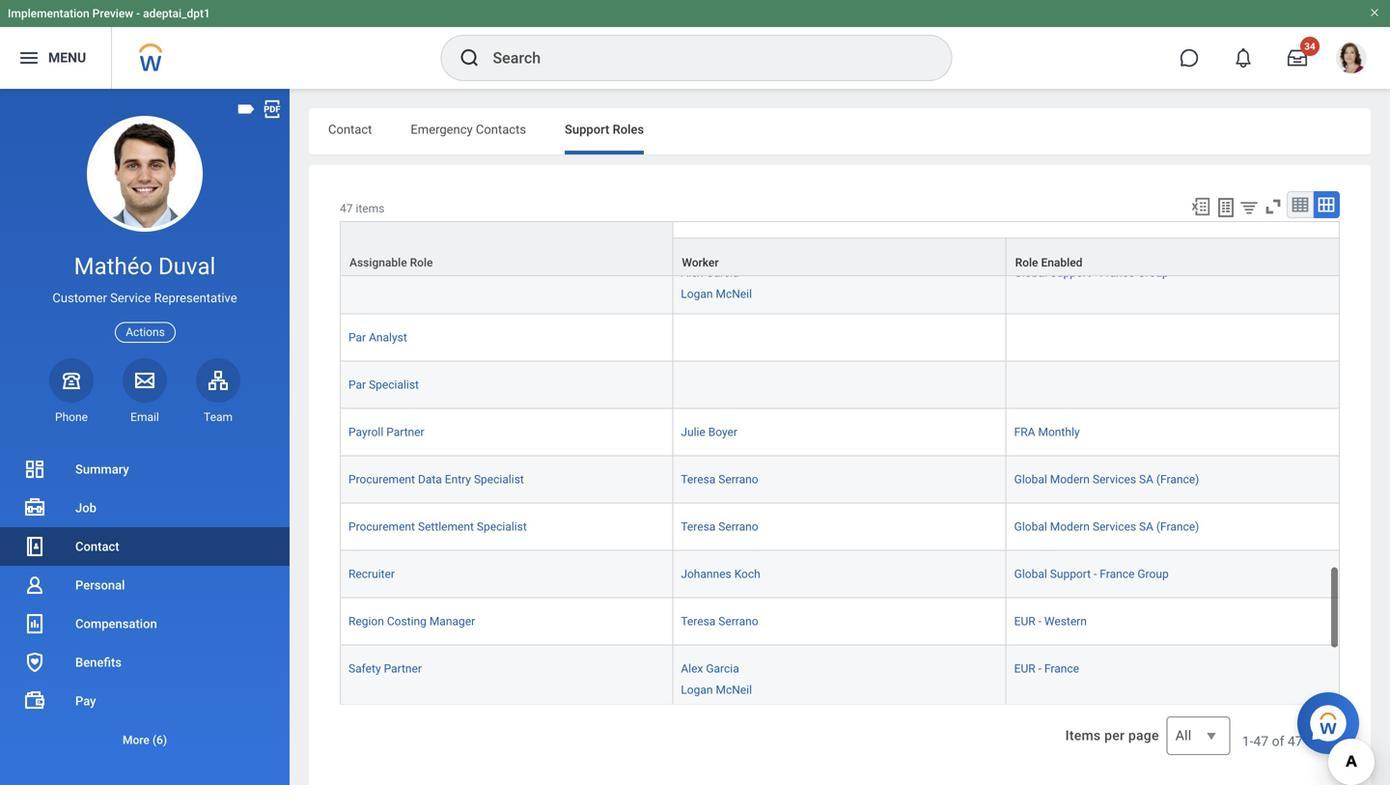Task type: describe. For each thing, give the bounding box(es) containing it.
2 horizontal spatial 47
[[1288, 734, 1303, 749]]

more (6)
[[123, 733, 167, 747]]

procurement settlement specialist link
[[349, 516, 527, 533]]

role enabled button
[[1007, 239, 1339, 275]]

sa for procurement data entry specialist
[[1140, 473, 1154, 486]]

export to excel image
[[1191, 196, 1212, 217]]

team mathéo duval element
[[196, 409, 240, 425]]

modern for procurement settlement specialist
[[1050, 520, 1090, 533]]

menu button
[[0, 27, 111, 89]]

par specialist link
[[349, 374, 419, 392]]

tag image
[[236, 99, 257, 120]]

payroll
[[349, 425, 384, 439]]

phone button
[[49, 358, 94, 425]]

procurement data entry specialist link
[[349, 469, 524, 486]]

table image
[[1291, 195, 1310, 214]]

region costing manager
[[349, 615, 475, 628]]

mathéo
[[74, 253, 153, 280]]

more
[[123, 733, 150, 747]]

1 sa from the top
[[1140, 219, 1154, 232]]

teresa serrano link for procurement settlement specialist
[[681, 516, 759, 533]]

safety partner
[[349, 662, 422, 675]]

analyst
[[369, 331, 407, 344]]

support inside tab list
[[565, 122, 610, 137]]

worker button
[[673, 239, 1006, 275]]

items per page element
[[1063, 705, 1231, 767]]

global modern services sa (france) link for procurement data entry specialist
[[1015, 469, 1200, 486]]

preview
[[92, 7, 133, 20]]

roles
[[613, 122, 644, 137]]

role inside popup button
[[410, 256, 433, 270]]

1 modern from the top
[[1050, 219, 1090, 232]]

global for procurement data entry specialist
[[1015, 473, 1048, 486]]

manager
[[430, 615, 475, 628]]

duval
[[158, 253, 216, 280]]

service
[[110, 291, 151, 305]]

summary
[[75, 462, 129, 477]]

alex garcia for eur - france
[[681, 662, 739, 675]]

par analyst
[[349, 331, 407, 344]]

phone image
[[58, 369, 85, 392]]

(france) for procurement data entry specialist
[[1157, 473, 1200, 486]]

menu
[[48, 50, 86, 66]]

alex garcia link for eur
[[681, 658, 739, 675]]

global modern services sa (france) link for procurement settlement specialist
[[1015, 516, 1200, 533]]

1 global modern services sa (france) from the top
[[1015, 219, 1200, 232]]

1 horizontal spatial 47
[[1254, 734, 1269, 749]]

Search Workday  search field
[[493, 37, 912, 79]]

1 group from the top
[[1138, 266, 1169, 279]]

47 items
[[340, 202, 385, 215]]

teresa for procurement data entry specialist
[[681, 473, 716, 486]]

navigation pane region
[[0, 89, 290, 785]]

emergency contacts
[[411, 122, 526, 137]]

procurement for procurement settlement specialist
[[349, 520, 415, 533]]

1 services from the top
[[1093, 219, 1137, 232]]

row containing alex garcia
[[340, 249, 1340, 314]]

fullscreen image
[[1263, 196, 1284, 217]]

fra monthly link
[[1015, 421, 1080, 439]]

row containing procurement settlement specialist
[[340, 504, 1340, 551]]

teresa serrano for region costing manager
[[681, 615, 759, 628]]

search image
[[458, 46, 481, 70]]

compensation
[[75, 617, 157, 631]]

recruiter link
[[349, 563, 395, 581]]

job
[[75, 501, 97, 515]]

role enabled
[[1016, 256, 1083, 270]]

support roles
[[565, 122, 644, 137]]

assignable role row
[[340, 221, 1340, 276]]

julie boyer
[[681, 425, 738, 439]]

eur for eur - western
[[1015, 615, 1036, 628]]

payroll partner
[[349, 425, 424, 439]]

mcneil for global support - france group
[[716, 287, 752, 301]]

compensation link
[[0, 605, 290, 643]]

summary image
[[23, 458, 46, 481]]

more (6) button
[[0, 720, 290, 759]]

entry
[[445, 473, 471, 486]]

profile logan mcneil image
[[1337, 42, 1367, 77]]

email mathéo duval element
[[123, 409, 167, 425]]

per
[[1105, 728, 1125, 744]]

settlement
[[418, 520, 474, 533]]

garcia for global support - france group
[[706, 266, 739, 279]]

1-47 of 47 items status
[[1243, 732, 1340, 751]]

global support - france group for 1st 'global support - france group' link from the bottom
[[1015, 567, 1169, 581]]

costing
[[387, 615, 427, 628]]

garcia for eur - france
[[706, 662, 739, 675]]

implementation
[[8, 7, 90, 20]]

monthly
[[1039, 425, 1080, 439]]

items selected list for global support - france group
[[681, 262, 783, 302]]

assignable role
[[350, 256, 433, 270]]

job link
[[0, 489, 290, 527]]

region costing manager link
[[349, 611, 475, 628]]

serrano for procurement data entry specialist
[[719, 473, 759, 486]]

items
[[1066, 728, 1101, 744]]

adeptai_dpt1
[[143, 7, 210, 20]]

benefits
[[75, 655, 122, 670]]

eur - western link
[[1015, 611, 1087, 628]]

actions button
[[115, 322, 176, 343]]

of
[[1272, 734, 1285, 749]]

tab list containing contact
[[309, 108, 1371, 155]]

export to worksheets image
[[1215, 196, 1238, 219]]

support for row containing alex garcia
[[1050, 266, 1091, 279]]

logan mcneil link for global support - france group
[[681, 283, 752, 301]]

global for recruiter
[[1015, 567, 1048, 581]]

34
[[1305, 41, 1316, 52]]

1-
[[1243, 734, 1254, 749]]

contact link
[[0, 527, 290, 566]]

region
[[349, 615, 384, 628]]

row containing safety partner
[[340, 646, 1340, 710]]

personal link
[[0, 566, 290, 605]]

row containing payroll partner
[[340, 409, 1340, 456]]

enabled
[[1041, 256, 1083, 270]]

teresa for procurement settlement specialist
[[681, 520, 716, 533]]

payroll partner link
[[349, 421, 424, 439]]

par analyst link
[[349, 327, 407, 344]]

western
[[1045, 615, 1087, 628]]

worker
[[682, 256, 719, 270]]

benefits link
[[0, 643, 290, 682]]

(france) for procurement settlement specialist
[[1157, 520, 1200, 533]]

phone mathéo duval element
[[49, 409, 94, 425]]

safety partner link
[[349, 658, 422, 675]]

items inside status
[[1307, 734, 1340, 749]]

koch
[[735, 567, 761, 581]]

logan for eur
[[681, 683, 713, 697]]

fra monthly
[[1015, 425, 1080, 439]]

2 global support - france group link from the top
[[1015, 563, 1169, 581]]

alex for eur - france
[[681, 662, 703, 675]]

1-47 of 47 items
[[1243, 734, 1340, 749]]

1 serrano from the top
[[719, 219, 759, 232]]



Task type: vqa. For each thing, say whether or not it's contained in the screenshot.


Task type: locate. For each thing, give the bounding box(es) containing it.
global modern services sa (france) for procurement data entry specialist
[[1015, 473, 1200, 486]]

1 vertical spatial alex garcia
[[681, 662, 739, 675]]

2 logan from the top
[[681, 683, 713, 697]]

more (6) button
[[0, 729, 290, 752]]

logan
[[681, 287, 713, 301], [681, 683, 713, 697]]

items
[[356, 202, 385, 215], [1307, 734, 1340, 749]]

0 horizontal spatial 47
[[340, 202, 353, 215]]

serrano for region costing manager
[[719, 615, 759, 628]]

global support - france group
[[1015, 266, 1169, 279], [1015, 567, 1169, 581]]

par up the payroll at the left of page
[[349, 378, 366, 392]]

global support - france group link
[[1015, 262, 1169, 279], [1015, 563, 1169, 581]]

1 vertical spatial alex
[[681, 662, 703, 675]]

procurement for procurement data entry specialist
[[349, 473, 415, 486]]

page
[[1129, 728, 1160, 744]]

alex
[[681, 266, 703, 279], [681, 662, 703, 675]]

0 vertical spatial logan mcneil link
[[681, 283, 752, 301]]

3 global modern services sa (france) link from the top
[[1015, 516, 1200, 533]]

2 garcia from the top
[[706, 662, 739, 675]]

4 global from the top
[[1015, 520, 1048, 533]]

1 items selected list from the top
[[681, 262, 783, 302]]

par left 'analyst'
[[349, 331, 366, 344]]

pay
[[75, 694, 96, 708]]

47 up assignable
[[340, 202, 353, 215]]

eur - france
[[1015, 662, 1080, 675]]

team link
[[196, 358, 240, 425]]

- inside menu 'banner'
[[136, 7, 140, 20]]

serrano up koch
[[719, 520, 759, 533]]

2 vertical spatial services
[[1093, 520, 1137, 533]]

2 teresa from the top
[[681, 473, 716, 486]]

partner
[[386, 425, 424, 439], [384, 662, 422, 675]]

7 row from the top
[[340, 551, 1340, 598]]

close environment banner image
[[1369, 7, 1381, 18]]

1 vertical spatial modern
[[1050, 473, 1090, 486]]

0 vertical spatial global modern services sa (france)
[[1015, 219, 1200, 232]]

1 vertical spatial mcneil
[[716, 683, 752, 697]]

2 services from the top
[[1093, 473, 1137, 486]]

0 vertical spatial mcneil
[[716, 287, 752, 301]]

assignable role button
[[341, 222, 672, 275]]

customer
[[53, 291, 107, 305]]

1 garcia from the top
[[706, 266, 739, 279]]

1 teresa serrano link from the top
[[681, 215, 759, 232]]

2 teresa serrano from the top
[[681, 473, 759, 486]]

4 serrano from the top
[[719, 615, 759, 628]]

role left enabled
[[1016, 256, 1039, 270]]

1 vertical spatial sa
[[1140, 473, 1154, 486]]

pay image
[[23, 690, 46, 713]]

0 vertical spatial modern
[[1050, 219, 1090, 232]]

logan mcneil for global support - france group
[[681, 287, 752, 301]]

teresa serrano link down johannes koch
[[681, 611, 759, 628]]

teresa
[[681, 219, 716, 232], [681, 473, 716, 486], [681, 520, 716, 533], [681, 615, 716, 628]]

serrano up worker on the top
[[719, 219, 759, 232]]

2 eur from the top
[[1015, 662, 1036, 675]]

items selected list
[[681, 262, 783, 302], [681, 658, 783, 698]]

1 role from the left
[[410, 256, 433, 270]]

0 vertical spatial alex garcia
[[681, 266, 739, 279]]

logan mcneil link
[[681, 283, 752, 301], [681, 679, 752, 697]]

3 row from the top
[[340, 249, 1340, 314]]

specialist right settlement
[[477, 520, 527, 533]]

1 alex garcia from the top
[[681, 266, 739, 279]]

47 right of
[[1288, 734, 1303, 749]]

benefits image
[[23, 651, 46, 674]]

items right of
[[1307, 734, 1340, 749]]

pay link
[[0, 682, 290, 720]]

2 vertical spatial france
[[1045, 662, 1080, 675]]

0 vertical spatial par
[[349, 331, 366, 344]]

contact up the 47 items
[[328, 122, 372, 137]]

1 vertical spatial garcia
[[706, 662, 739, 675]]

0 vertical spatial specialist
[[369, 378, 419, 392]]

partner for safety partner
[[384, 662, 422, 675]]

specialist inside row
[[369, 378, 419, 392]]

1 vertical spatial global support - france group
[[1015, 567, 1169, 581]]

0 vertical spatial procurement
[[349, 473, 415, 486]]

2 role from the left
[[1016, 256, 1039, 270]]

1 (france) from the top
[[1157, 219, 1200, 232]]

actions
[[126, 326, 165, 339]]

1 global support - france group link from the top
[[1015, 262, 1169, 279]]

mail image
[[133, 369, 156, 392]]

procurement down the payroll partner at the left bottom
[[349, 473, 415, 486]]

johannes koch link
[[681, 563, 761, 581]]

personal
[[75, 578, 125, 592]]

34 button
[[1277, 37, 1320, 79]]

recruiter
[[349, 567, 395, 581]]

1 logan mcneil link from the top
[[681, 283, 752, 301]]

inbox large image
[[1288, 48, 1308, 68]]

1 vertical spatial specialist
[[474, 473, 524, 486]]

0 vertical spatial global support - france group link
[[1015, 262, 1169, 279]]

1 global from the top
[[1015, 219, 1048, 232]]

2 global from the top
[[1015, 266, 1048, 279]]

0 vertical spatial logan mcneil
[[681, 287, 752, 301]]

specialist
[[369, 378, 419, 392], [474, 473, 524, 486], [477, 520, 527, 533]]

global support - france group for 2nd 'global support - france group' link from the bottom of the page
[[1015, 266, 1169, 279]]

3 global modern services sa (france) from the top
[[1015, 520, 1200, 533]]

role inside popup button
[[1016, 256, 1039, 270]]

1 vertical spatial logan
[[681, 683, 713, 697]]

toolbar
[[1182, 191, 1340, 221]]

select to filter grid data image
[[1239, 197, 1260, 217]]

safety
[[349, 662, 381, 675]]

0 vertical spatial logan
[[681, 287, 713, 301]]

0 vertical spatial services
[[1093, 219, 1137, 232]]

row containing recruiter
[[340, 551, 1340, 598]]

partner right safety
[[384, 662, 422, 675]]

par specialist row
[[340, 362, 1340, 409]]

global modern services sa (france) for procurement settlement specialist
[[1015, 520, 1200, 533]]

justify image
[[17, 46, 41, 70]]

1 vertical spatial logan mcneil
[[681, 683, 752, 697]]

items up assignable
[[356, 202, 385, 215]]

2 vertical spatial global modern services sa (france)
[[1015, 520, 1200, 533]]

alex for global support - france group
[[681, 266, 703, 279]]

row containing region costing manager
[[340, 598, 1340, 646]]

teresa serrano down boyer
[[681, 473, 759, 486]]

teresa serrano for procurement settlement specialist
[[681, 520, 759, 533]]

teresa serrano link for procurement data entry specialist
[[681, 469, 759, 486]]

julie boyer link
[[681, 421, 738, 439]]

alex garcia link
[[681, 262, 739, 279], [681, 658, 739, 675]]

assignable
[[350, 256, 407, 270]]

2 logan mcneil link from the top
[[681, 679, 752, 697]]

1 vertical spatial alex garcia link
[[681, 658, 739, 675]]

0 vertical spatial support
[[565, 122, 610, 137]]

boyer
[[709, 425, 738, 439]]

eur for eur - france
[[1015, 662, 1036, 675]]

teresa serrano link
[[681, 215, 759, 232], [681, 469, 759, 486], [681, 516, 759, 533], [681, 611, 759, 628]]

5 row from the top
[[340, 456, 1340, 504]]

teresa serrano up johannes koch link
[[681, 520, 759, 533]]

modern
[[1050, 219, 1090, 232], [1050, 473, 1090, 486], [1050, 520, 1090, 533]]

2 mcneil from the top
[[716, 683, 752, 697]]

6 row from the top
[[340, 504, 1340, 551]]

1 vertical spatial global modern services sa (france) link
[[1015, 469, 1200, 486]]

0 horizontal spatial role
[[410, 256, 433, 270]]

specialist up payroll partner link
[[369, 378, 419, 392]]

row containing procurement data entry specialist
[[340, 456, 1340, 504]]

1 vertical spatial global modern services sa (france)
[[1015, 473, 1200, 486]]

4 teresa from the top
[[681, 615, 716, 628]]

par specialist
[[349, 378, 419, 392]]

row containing teresa serrano
[[340, 202, 1340, 249]]

1 logan from the top
[[681, 287, 713, 301]]

summary link
[[0, 450, 290, 489]]

services for procurement settlement specialist
[[1093, 520, 1137, 533]]

1 vertical spatial contact
[[75, 539, 119, 554]]

1 horizontal spatial role
[[1016, 256, 1039, 270]]

eur
[[1015, 615, 1036, 628], [1015, 662, 1036, 675]]

email button
[[123, 358, 167, 425]]

services
[[1093, 219, 1137, 232], [1093, 473, 1137, 486], [1093, 520, 1137, 533]]

2 vertical spatial sa
[[1140, 520, 1154, 533]]

0 vertical spatial global support - france group
[[1015, 266, 1169, 279]]

contact image
[[23, 535, 46, 558]]

par for par analyst
[[349, 331, 366, 344]]

2 row from the top
[[340, 238, 1340, 276]]

2 (france) from the top
[[1157, 473, 1200, 486]]

france for 1st 'global support - france group' link from the bottom
[[1100, 567, 1135, 581]]

1 teresa serrano from the top
[[681, 219, 759, 232]]

2 vertical spatial (france)
[[1157, 520, 1200, 533]]

teresa down johannes
[[681, 615, 716, 628]]

4 teresa serrano from the top
[[681, 615, 759, 628]]

0 vertical spatial group
[[1138, 266, 1169, 279]]

1 horizontal spatial items
[[1307, 734, 1340, 749]]

eur down eur - western at the right of the page
[[1015, 662, 1036, 675]]

1 horizontal spatial contact
[[328, 122, 372, 137]]

1 global modern services sa (france) link from the top
[[1015, 215, 1200, 232]]

teresa serrano for procurement data entry specialist
[[681, 473, 759, 486]]

services for procurement data entry specialist
[[1093, 473, 1137, 486]]

global
[[1015, 219, 1048, 232], [1015, 266, 1048, 279], [1015, 473, 1048, 486], [1015, 520, 1048, 533], [1015, 567, 1048, 581]]

2 group from the top
[[1138, 567, 1169, 581]]

1 vertical spatial partner
[[384, 662, 422, 675]]

notifications large image
[[1234, 48, 1253, 68]]

row containing worker
[[340, 238, 1340, 276]]

serrano down koch
[[719, 615, 759, 628]]

email
[[131, 410, 159, 424]]

0 vertical spatial contact
[[328, 122, 372, 137]]

2 vertical spatial specialist
[[477, 520, 527, 533]]

3 serrano from the top
[[719, 520, 759, 533]]

1 vertical spatial france
[[1100, 567, 1135, 581]]

teresa down julie
[[681, 473, 716, 486]]

johannes koch
[[681, 567, 761, 581]]

teresa serrano up worker on the top
[[681, 219, 759, 232]]

partner for payroll partner
[[386, 425, 424, 439]]

2 items selected list from the top
[[681, 658, 783, 698]]

team
[[204, 410, 233, 424]]

1 vertical spatial logan mcneil link
[[681, 679, 752, 697]]

teresa for region costing manager
[[681, 615, 716, 628]]

cell
[[340, 202, 673, 249], [340, 249, 673, 314], [673, 314, 1007, 362], [1007, 314, 1340, 362], [673, 362, 1007, 409], [1007, 362, 1340, 409]]

0 vertical spatial partner
[[386, 425, 424, 439]]

group
[[1138, 266, 1169, 279], [1138, 567, 1169, 581]]

2 alex garcia from the top
[[681, 662, 739, 675]]

expand table image
[[1317, 195, 1337, 214]]

serrano
[[719, 219, 759, 232], [719, 473, 759, 486], [719, 520, 759, 533], [719, 615, 759, 628]]

representative
[[154, 291, 237, 305]]

1 alex from the top
[[681, 266, 703, 279]]

serrano down boyer
[[719, 473, 759, 486]]

list containing summary
[[0, 450, 290, 759]]

1 vertical spatial group
[[1138, 567, 1169, 581]]

logan mcneil for eur - france
[[681, 683, 752, 697]]

phone
[[55, 410, 88, 424]]

1 vertical spatial services
[[1093, 473, 1137, 486]]

-
[[136, 7, 140, 20], [1094, 266, 1097, 279], [1094, 567, 1097, 581], [1039, 615, 1042, 628], [1039, 662, 1042, 675]]

3 global from the top
[[1015, 473, 1048, 486]]

procurement up recruiter link
[[349, 520, 415, 533]]

teresa serrano link up worker on the top
[[681, 215, 759, 232]]

1 vertical spatial support
[[1050, 266, 1091, 279]]

1 vertical spatial procurement
[[349, 520, 415, 533]]

contacts
[[476, 122, 526, 137]]

modern down monthly
[[1050, 473, 1090, 486]]

mcneil for eur - france
[[716, 683, 752, 697]]

1 vertical spatial eur
[[1015, 662, 1036, 675]]

1 teresa from the top
[[681, 219, 716, 232]]

specialist right entry
[[474, 473, 524, 486]]

mathéo duval
[[74, 253, 216, 280]]

2 global modern services sa (france) link from the top
[[1015, 469, 1200, 486]]

garcia
[[706, 266, 739, 279], [706, 662, 739, 675]]

2 vertical spatial support
[[1050, 567, 1091, 581]]

teresa serrano link up johannes koch link
[[681, 516, 759, 533]]

(6)
[[152, 733, 167, 747]]

fra
[[1015, 425, 1036, 439]]

procurement data entry specialist
[[349, 473, 524, 486]]

9 row from the top
[[340, 646, 1340, 710]]

0 vertical spatial sa
[[1140, 219, 1154, 232]]

teresa up worker on the top
[[681, 219, 716, 232]]

5 global from the top
[[1015, 567, 1048, 581]]

2 serrano from the top
[[719, 473, 759, 486]]

1 global support - france group from the top
[[1015, 266, 1169, 279]]

serrano for procurement settlement specialist
[[719, 520, 759, 533]]

3 sa from the top
[[1140, 520, 1154, 533]]

teresa up johannes
[[681, 520, 716, 533]]

8 row from the top
[[340, 598, 1340, 646]]

teresa serrano link for region costing manager
[[681, 611, 759, 628]]

0 vertical spatial france
[[1100, 266, 1135, 279]]

3 teresa serrano from the top
[[681, 520, 759, 533]]

teresa serrano down johannes koch
[[681, 615, 759, 628]]

1 eur from the top
[[1015, 615, 1036, 628]]

1 par from the top
[[349, 331, 366, 344]]

2 sa from the top
[[1140, 473, 1154, 486]]

par analyst row
[[340, 314, 1340, 362]]

1 alex garcia link from the top
[[681, 262, 739, 279]]

0 horizontal spatial items
[[356, 202, 385, 215]]

items selected list for eur - france
[[681, 658, 783, 698]]

1 procurement from the top
[[349, 473, 415, 486]]

global modern services sa (france) link
[[1015, 215, 1200, 232], [1015, 469, 1200, 486], [1015, 516, 1200, 533]]

2 logan mcneil from the top
[[681, 683, 752, 697]]

procurement settlement specialist
[[349, 520, 527, 533]]

4 row from the top
[[340, 409, 1340, 456]]

teresa serrano link down boyer
[[681, 469, 759, 486]]

contact inside navigation pane region
[[75, 539, 119, 554]]

alex garcia
[[681, 266, 739, 279], [681, 662, 739, 675]]

1 vertical spatial items
[[1307, 734, 1340, 749]]

2 modern from the top
[[1050, 473, 1090, 486]]

view team image
[[207, 369, 230, 392]]

2 global modern services sa (france) from the top
[[1015, 473, 1200, 486]]

france for 2nd 'global support - france group' link from the bottom of the page
[[1100, 266, 1135, 279]]

johannes
[[681, 567, 732, 581]]

1 vertical spatial (france)
[[1157, 473, 1200, 486]]

2 alex from the top
[[681, 662, 703, 675]]

alex garcia for global support - france group
[[681, 266, 739, 279]]

modern for procurement data entry specialist
[[1050, 473, 1090, 486]]

0 vertical spatial eur
[[1015, 615, 1036, 628]]

modern up eur - western link
[[1050, 520, 1090, 533]]

2 vertical spatial modern
[[1050, 520, 1090, 533]]

2 alex garcia link from the top
[[681, 658, 739, 675]]

job image
[[23, 496, 46, 520]]

4 teresa serrano link from the top
[[681, 611, 759, 628]]

2 global support - france group from the top
[[1015, 567, 1169, 581]]

1 mcneil from the top
[[716, 287, 752, 301]]

mcneil
[[716, 287, 752, 301], [716, 683, 752, 697]]

2 par from the top
[[349, 378, 366, 392]]

2 vertical spatial global modern services sa (france) link
[[1015, 516, 1200, 533]]

support for row containing recruiter
[[1050, 567, 1091, 581]]

global modern services sa (france)
[[1015, 219, 1200, 232], [1015, 473, 1200, 486], [1015, 520, 1200, 533]]

list
[[0, 450, 290, 759]]

row
[[340, 202, 1340, 249], [340, 238, 1340, 276], [340, 249, 1340, 314], [340, 409, 1340, 456], [340, 456, 1340, 504], [340, 504, 1340, 551], [340, 551, 1340, 598], [340, 598, 1340, 646], [340, 646, 1340, 710]]

0 horizontal spatial contact
[[75, 539, 119, 554]]

1 row from the top
[[340, 202, 1340, 249]]

personal image
[[23, 574, 46, 597]]

0 vertical spatial items selected list
[[681, 262, 783, 302]]

eur - france link
[[1015, 658, 1080, 675]]

47
[[340, 202, 353, 215], [1254, 734, 1269, 749], [1288, 734, 1303, 749]]

alex garcia link for global
[[681, 262, 739, 279]]

3 teresa serrano link from the top
[[681, 516, 759, 533]]

0 vertical spatial items
[[356, 202, 385, 215]]

logan mcneil link for eur - france
[[681, 679, 752, 697]]

partner right the payroll at the left of page
[[386, 425, 424, 439]]

julie
[[681, 425, 706, 439]]

3 services from the top
[[1093, 520, 1137, 533]]

0 vertical spatial garcia
[[706, 266, 739, 279]]

1 vertical spatial global support - france group link
[[1015, 563, 1169, 581]]

2 procurement from the top
[[349, 520, 415, 533]]

eur left western at the right bottom of the page
[[1015, 615, 1036, 628]]

3 modern from the top
[[1050, 520, 1090, 533]]

0 vertical spatial global modern services sa (france) link
[[1015, 215, 1200, 232]]

par
[[349, 331, 366, 344], [349, 378, 366, 392]]

emergency
[[411, 122, 473, 137]]

modern up enabled
[[1050, 219, 1090, 232]]

contact up personal
[[75, 539, 119, 554]]

items per page
[[1066, 728, 1160, 744]]

role right assignable
[[410, 256, 433, 270]]

1 vertical spatial par
[[349, 378, 366, 392]]

par for par specialist
[[349, 378, 366, 392]]

3 (france) from the top
[[1157, 520, 1200, 533]]

implementation preview -   adeptai_dpt1
[[8, 7, 210, 20]]

global for procurement settlement specialist
[[1015, 520, 1048, 533]]

view printable version (pdf) image
[[262, 99, 283, 120]]

sa for procurement settlement specialist
[[1140, 520, 1154, 533]]

1 logan mcneil from the top
[[681, 287, 752, 301]]

logan for global
[[681, 287, 713, 301]]

0 vertical spatial (france)
[[1157, 219, 1200, 232]]

sa
[[1140, 219, 1154, 232], [1140, 473, 1154, 486], [1140, 520, 1154, 533]]

0 vertical spatial alex garcia link
[[681, 262, 739, 279]]

menu banner
[[0, 0, 1391, 89]]

compensation image
[[23, 612, 46, 635]]

3 teresa from the top
[[681, 520, 716, 533]]

tab list
[[309, 108, 1371, 155]]

47 left of
[[1254, 734, 1269, 749]]

2 teresa serrano link from the top
[[681, 469, 759, 486]]

0 vertical spatial alex
[[681, 266, 703, 279]]

1 vertical spatial items selected list
[[681, 658, 783, 698]]

eur - western
[[1015, 615, 1087, 628]]

data
[[418, 473, 442, 486]]



